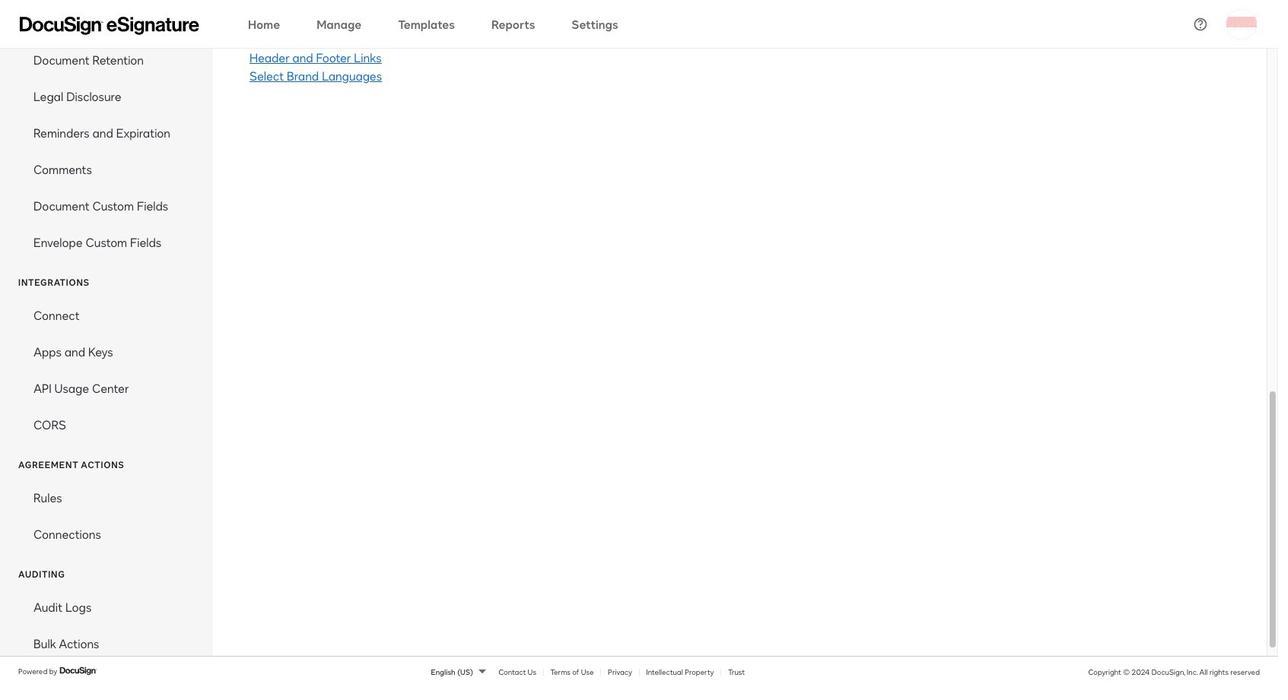 Task type: describe. For each thing, give the bounding box(es) containing it.
agreement actions element
[[0, 515, 213, 588]]

your uploaded profile image image
[[1226, 9, 1257, 39]]

docusign image
[[59, 666, 97, 678]]



Task type: vqa. For each thing, say whether or not it's contained in the screenshot.
docusign admin image
yes



Task type: locate. For each thing, give the bounding box(es) containing it.
docusign admin image
[[20, 16, 199, 35]]

signing and sending element
[[0, 0, 213, 296]]

integrations element
[[0, 332, 213, 479]]



